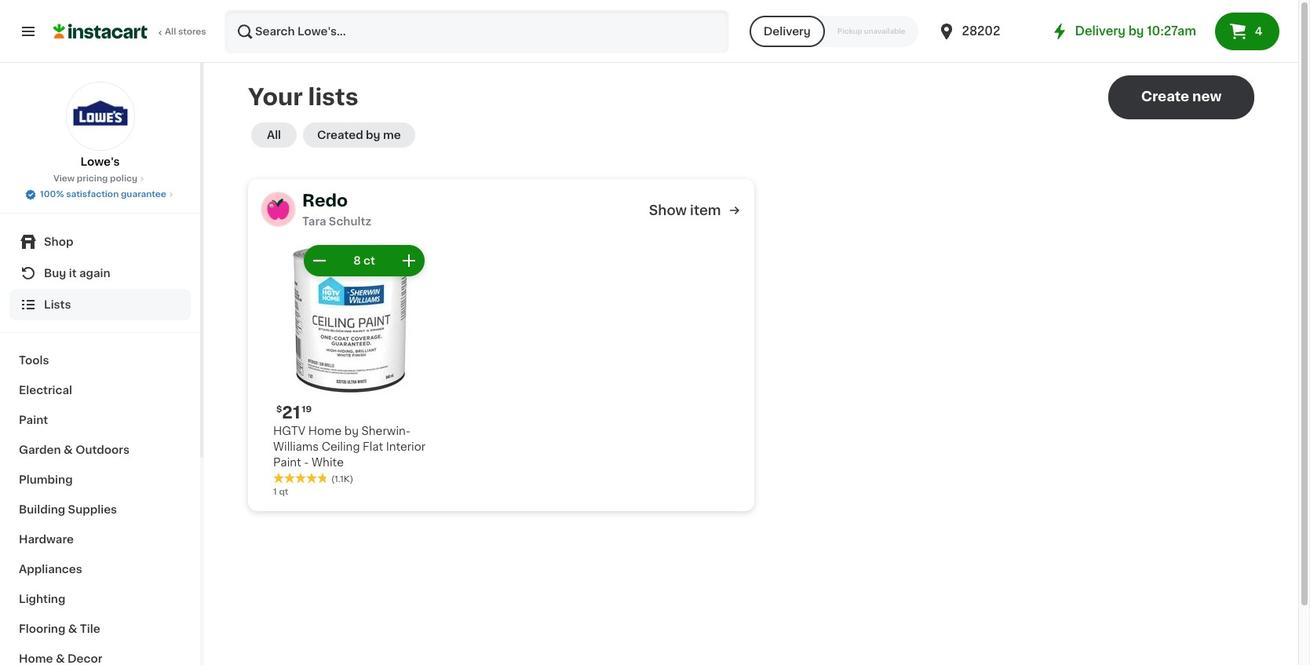 Task type: locate. For each thing, give the bounding box(es) containing it.
delivery
[[1076, 25, 1126, 37], [764, 26, 811, 37]]

ceiling
[[322, 441, 360, 452]]

home up ceiling
[[308, 426, 342, 437]]

created
[[317, 130, 363, 141]]

shop
[[44, 236, 73, 247]]

1 horizontal spatial by
[[366, 130, 381, 141]]

by inside button
[[366, 130, 381, 141]]

all inside the all button
[[267, 130, 281, 141]]

& right garden
[[64, 445, 73, 456]]

tara
[[302, 216, 326, 227]]

all left stores
[[165, 27, 176, 36]]

me
[[383, 130, 401, 141]]

by left me
[[366, 130, 381, 141]]

delivery inside delivery by 10:27am link
[[1076, 25, 1126, 37]]

paint
[[19, 415, 48, 426], [273, 457, 301, 468]]

0 horizontal spatial delivery
[[764, 26, 811, 37]]

williams
[[273, 441, 319, 452]]

8 ct
[[354, 255, 375, 266]]

tools link
[[9, 346, 191, 375]]

satisfaction
[[66, 190, 119, 199]]

hgtv
[[273, 426, 306, 437]]

home
[[308, 426, 342, 437], [19, 653, 53, 664]]

all for all
[[267, 130, 281, 141]]

all inside all stores link
[[165, 27, 176, 36]]

8
[[354, 255, 361, 266]]

lighting
[[19, 594, 65, 605]]

by left 10:27am
[[1129, 25, 1145, 37]]

0 vertical spatial &
[[64, 445, 73, 456]]

2 vertical spatial &
[[56, 653, 65, 664]]

flooring & tile
[[19, 624, 100, 635]]

1 horizontal spatial home
[[308, 426, 342, 437]]

Search field
[[226, 11, 728, 52]]

lists
[[308, 86, 359, 108]]

home & decor
[[19, 653, 102, 664]]

outdoors
[[76, 445, 130, 456]]

28202
[[963, 25, 1001, 37]]

schultz
[[329, 216, 372, 227]]

appliances link
[[9, 554, 191, 584]]

28202 button
[[937, 9, 1032, 53]]

1 horizontal spatial delivery
[[1076, 25, 1126, 37]]

None search field
[[225, 9, 729, 53]]

garden & outdoors link
[[9, 435, 191, 465]]

service type group
[[750, 16, 919, 47]]

lowe's logo image
[[66, 82, 135, 151]]

0 vertical spatial by
[[1129, 25, 1145, 37]]

$
[[276, 405, 282, 414]]

flat
[[363, 441, 383, 452]]

hgtv home by sherwin- williams ceiling flat interior paint - white
[[273, 426, 426, 468]]

create
[[1142, 90, 1190, 103]]

delivery for delivery
[[764, 26, 811, 37]]

lists link
[[9, 289, 191, 320]]

& for flooring
[[68, 624, 77, 635]]

your lists
[[248, 86, 359, 108]]

0 vertical spatial paint
[[19, 415, 48, 426]]

0 horizontal spatial home
[[19, 653, 53, 664]]

1 vertical spatial paint
[[273, 457, 301, 468]]

garden
[[19, 445, 61, 456]]

1 horizontal spatial paint
[[273, 457, 301, 468]]

1 horizontal spatial all
[[267, 130, 281, 141]]

1 vertical spatial &
[[68, 624, 77, 635]]

product group
[[273, 242, 428, 499]]

19
[[302, 405, 312, 414]]

&
[[64, 445, 73, 456], [68, 624, 77, 635], [56, 653, 65, 664]]

all down your
[[267, 130, 281, 141]]

again
[[79, 268, 110, 279]]

view
[[53, 174, 75, 183]]

paint down williams
[[273, 457, 301, 468]]

supplies
[[68, 504, 117, 515]]

created by me button
[[303, 123, 415, 148]]

all stores
[[165, 27, 206, 36]]

by up ceiling
[[345, 426, 359, 437]]

2 horizontal spatial by
[[1129, 25, 1145, 37]]

0 vertical spatial all
[[165, 27, 176, 36]]

lighting link
[[9, 584, 191, 614]]

home down the flooring
[[19, 653, 53, 664]]

2 vertical spatial by
[[345, 426, 359, 437]]

100%
[[40, 190, 64, 199]]

0 horizontal spatial paint
[[19, 415, 48, 426]]

paint up garden
[[19, 415, 48, 426]]

hardware link
[[9, 525, 191, 554]]

★★★★★
[[273, 473, 328, 484], [273, 473, 328, 484]]

1 vertical spatial all
[[267, 130, 281, 141]]

-
[[304, 457, 309, 468]]

delivery inside delivery button
[[764, 26, 811, 37]]

& for home
[[56, 653, 65, 664]]

& left tile
[[68, 624, 77, 635]]

redo tara schultz
[[302, 192, 372, 227]]

4
[[1256, 26, 1263, 37]]

all for all stores
[[165, 27, 176, 36]]

by
[[1129, 25, 1145, 37], [366, 130, 381, 141], [345, 426, 359, 437]]

buy it again link
[[9, 258, 191, 289]]

tools
[[19, 355, 49, 366]]

4 button
[[1216, 13, 1280, 50]]

lowe's link
[[66, 82, 135, 170]]

by for delivery
[[1129, 25, 1145, 37]]

all button
[[251, 123, 297, 148]]

1 vertical spatial by
[[366, 130, 381, 141]]

building supplies link
[[9, 495, 191, 525]]

0 horizontal spatial all
[[165, 27, 176, 36]]

& left decor
[[56, 653, 65, 664]]

0 horizontal spatial by
[[345, 426, 359, 437]]

0 vertical spatial home
[[308, 426, 342, 437]]

decrement quantity of hgtv home by sherwin-williams ceiling flat interior paint - white image
[[310, 251, 329, 270]]



Task type: describe. For each thing, give the bounding box(es) containing it.
view pricing policy link
[[53, 173, 147, 185]]

flooring
[[19, 624, 65, 635]]

1 vertical spatial home
[[19, 653, 53, 664]]

sherwin-
[[362, 426, 411, 437]]

electrical link
[[9, 375, 191, 405]]

it
[[69, 268, 77, 279]]

shop link
[[9, 226, 191, 258]]

paint inside "hgtv home by sherwin- williams ceiling flat interior paint - white"
[[273, 457, 301, 468]]

garden & outdoors
[[19, 445, 130, 456]]

delivery button
[[750, 16, 825, 47]]

guarantee
[[121, 190, 166, 199]]

show
[[649, 204, 687, 217]]

policy
[[110, 174, 138, 183]]

qt
[[279, 488, 289, 496]]

by for created
[[366, 130, 381, 141]]

white
[[312, 457, 344, 468]]

increment quantity of hgtv home by sherwin-williams ceiling flat interior paint - white image
[[400, 251, 419, 270]]

100% satisfaction guarantee
[[40, 190, 166, 199]]

redo
[[302, 192, 348, 209]]

ct
[[364, 255, 375, 266]]

flooring & tile link
[[9, 614, 191, 644]]

view pricing policy
[[53, 174, 138, 183]]

1 qt
[[273, 488, 289, 496]]

home & decor link
[[9, 644, 191, 665]]

new
[[1193, 90, 1222, 103]]

stores
[[178, 27, 206, 36]]

created by me
[[317, 130, 401, 141]]

your
[[248, 86, 303, 108]]

paint link
[[9, 405, 191, 435]]

hardware
[[19, 534, 74, 545]]

buy
[[44, 268, 66, 279]]

lists
[[44, 299, 71, 310]]

10:27am
[[1148, 25, 1197, 37]]

$ 21 19
[[276, 404, 312, 421]]

home inside "hgtv home by sherwin- williams ceiling flat interior paint - white"
[[308, 426, 342, 437]]

plumbing link
[[9, 465, 191, 495]]

delivery by 10:27am link
[[1050, 22, 1197, 41]]

by inside "hgtv home by sherwin- williams ceiling flat interior paint - white"
[[345, 426, 359, 437]]

1
[[273, 488, 277, 496]]

& for garden
[[64, 445, 73, 456]]

buy it again
[[44, 268, 110, 279]]

lowe's
[[81, 156, 120, 167]]

100% satisfaction guarantee button
[[24, 185, 176, 201]]

interior
[[386, 441, 426, 452]]

building
[[19, 504, 65, 515]]

create new
[[1142, 90, 1222, 103]]

all stores link
[[53, 9, 207, 53]]

create new button
[[1109, 75, 1255, 119]]

building supplies
[[19, 504, 117, 515]]

pricing
[[77, 174, 108, 183]]

(1.1k)
[[331, 475, 354, 484]]

decor
[[68, 653, 102, 664]]

show item
[[649, 204, 721, 217]]

instacart logo image
[[53, 22, 148, 41]]

item
[[690, 204, 721, 217]]

delivery for delivery by 10:27am
[[1076, 25, 1126, 37]]

delivery by 10:27am
[[1076, 25, 1197, 37]]

21
[[282, 404, 300, 421]]

plumbing
[[19, 474, 73, 485]]

electrical
[[19, 385, 72, 396]]

tile
[[80, 624, 100, 635]]

appliances
[[19, 564, 82, 575]]



Task type: vqa. For each thing, say whether or not it's contained in the screenshot.
REDO
yes



